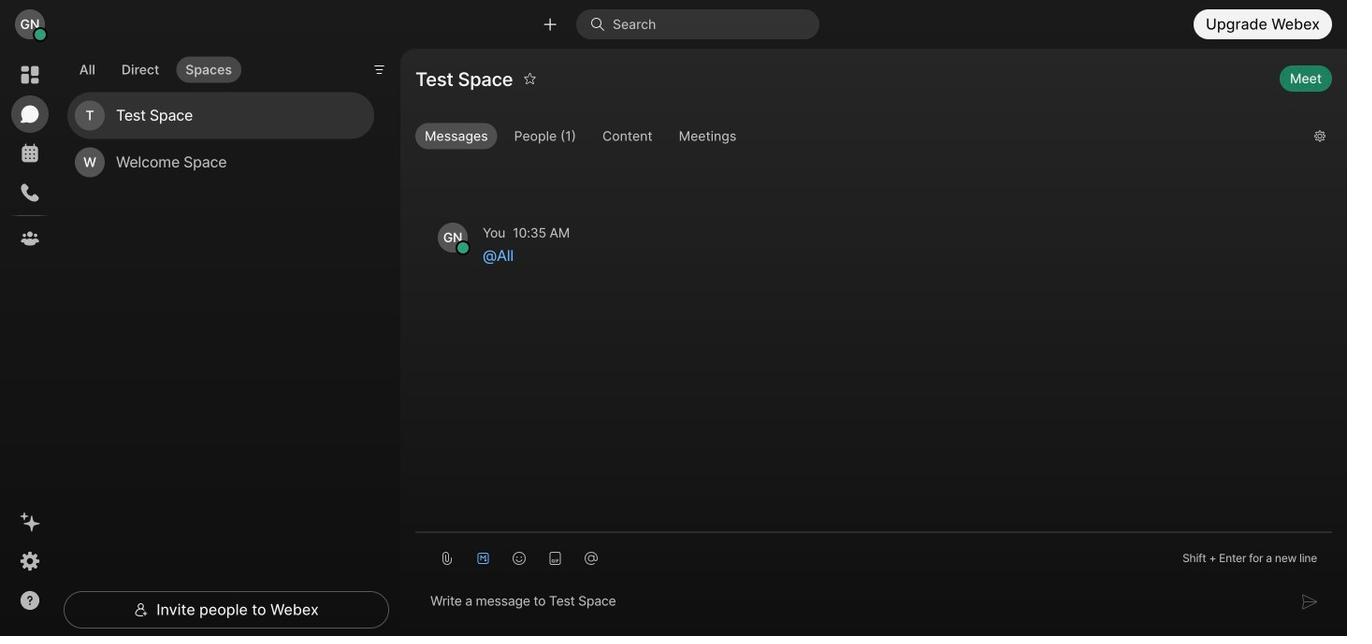 Task type: describe. For each thing, give the bounding box(es) containing it.
test space list item
[[67, 92, 374, 139]]

welcome space list item
[[67, 139, 374, 186]]

message composer toolbar element
[[416, 533, 1333, 577]]



Task type: vqa. For each thing, say whether or not it's contained in the screenshot.
group
yes



Task type: locate. For each thing, give the bounding box(es) containing it.
tab list
[[66, 45, 246, 88]]

navigation
[[0, 49, 60, 636]]

webex tab list
[[11, 56, 49, 257]]

group
[[416, 123, 1300, 153]]



